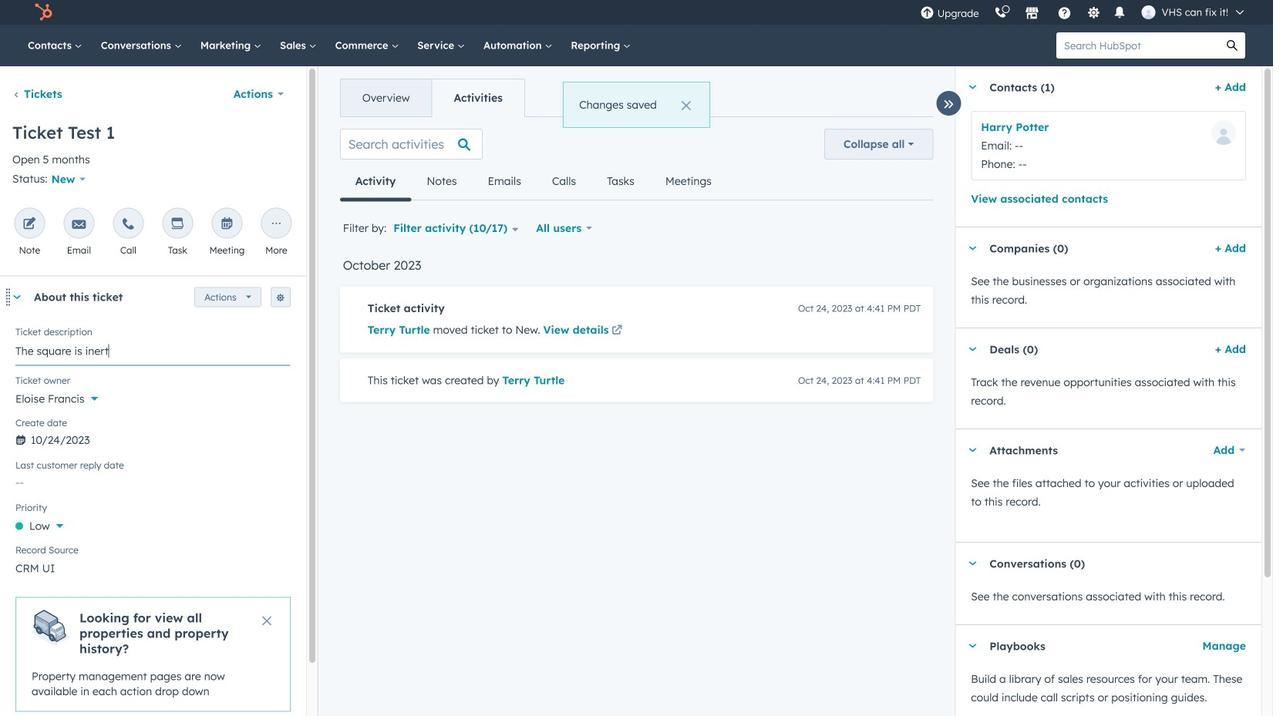 Task type: describe. For each thing, give the bounding box(es) containing it.
email image
[[72, 218, 86, 232]]

1 caret image from the top
[[969, 85, 978, 89]]

note image
[[23, 218, 37, 232]]

call image
[[121, 218, 135, 232]]

more image
[[270, 218, 283, 232]]

marketplaces image
[[1026, 7, 1040, 21]]

Search activities search field
[[340, 129, 483, 160]]

meeting image
[[220, 218, 234, 232]]

0 horizontal spatial alert
[[15, 597, 291, 713]]

task image
[[171, 218, 185, 232]]

close image for right alert
[[682, 101, 691, 110]]

1 horizontal spatial alert
[[563, 82, 710, 128]]

link opens in a new window image
[[612, 322, 623, 341]]



Task type: vqa. For each thing, say whether or not it's contained in the screenshot.
the bottom caret image
yes



Task type: locate. For each thing, give the bounding box(es) containing it.
close image
[[682, 101, 691, 110], [262, 617, 271, 626]]

0 vertical spatial alert
[[563, 82, 710, 128]]

terry turtle image
[[1142, 5, 1156, 19]]

navigation
[[340, 79, 525, 117]]

feed
[[328, 117, 946, 421]]

menu
[[913, 0, 1255, 25]]

alert
[[563, 82, 710, 128], [15, 597, 291, 713]]

0 vertical spatial caret image
[[969, 85, 978, 89]]

0 vertical spatial close image
[[682, 101, 691, 110]]

link opens in a new window image
[[612, 326, 623, 337]]

1 vertical spatial alert
[[15, 597, 291, 713]]

Search HubSpot search field
[[1057, 32, 1220, 59]]

1 horizontal spatial close image
[[682, 101, 691, 110]]

2 caret image from the top
[[969, 348, 978, 351]]

caret image
[[969, 85, 978, 89], [969, 348, 978, 351]]

close image for left alert
[[262, 617, 271, 626]]

manage card settings image
[[276, 294, 285, 303]]

0 horizontal spatial close image
[[262, 617, 271, 626]]

None text field
[[15, 335, 291, 366]]

tab list
[[340, 163, 727, 202]]

1 vertical spatial close image
[[262, 617, 271, 626]]

1 vertical spatial caret image
[[969, 348, 978, 351]]

caret image
[[969, 247, 978, 250], [12, 295, 22, 299], [969, 449, 978, 453], [969, 562, 978, 566], [969, 645, 978, 648]]

MM/DD/YYYY text field
[[15, 426, 291, 451]]

-- text field
[[15, 469, 291, 493]]



